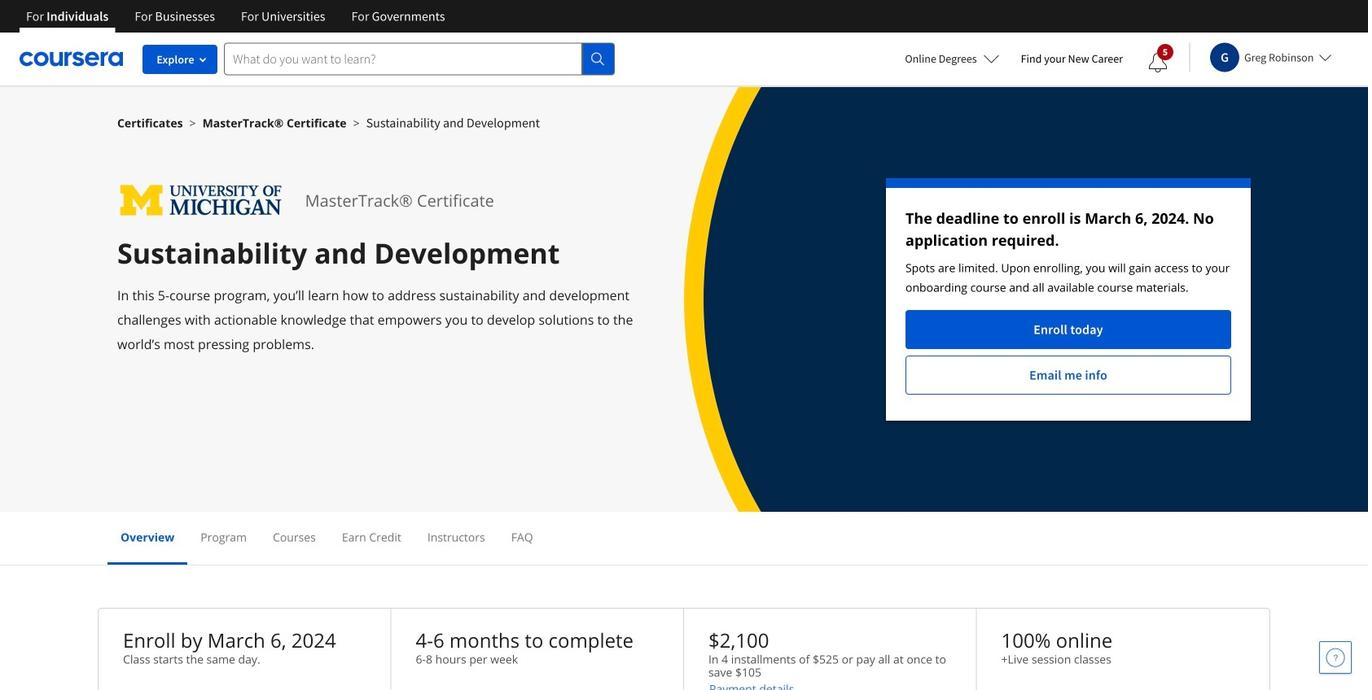 Task type: vqa. For each thing, say whether or not it's contained in the screenshot.
4th For from right
no



Task type: locate. For each thing, give the bounding box(es) containing it.
status
[[886, 178, 1251, 421]]

None search field
[[224, 43, 615, 75]]

banner navigation
[[13, 0, 458, 33]]

university of michigan image
[[117, 178, 286, 223]]



Task type: describe. For each thing, give the bounding box(es) containing it.
help center image
[[1326, 648, 1345, 668]]

certificate menu element
[[108, 512, 1261, 565]]

coursera image
[[20, 46, 123, 72]]

What do you want to learn? text field
[[224, 43, 582, 75]]



